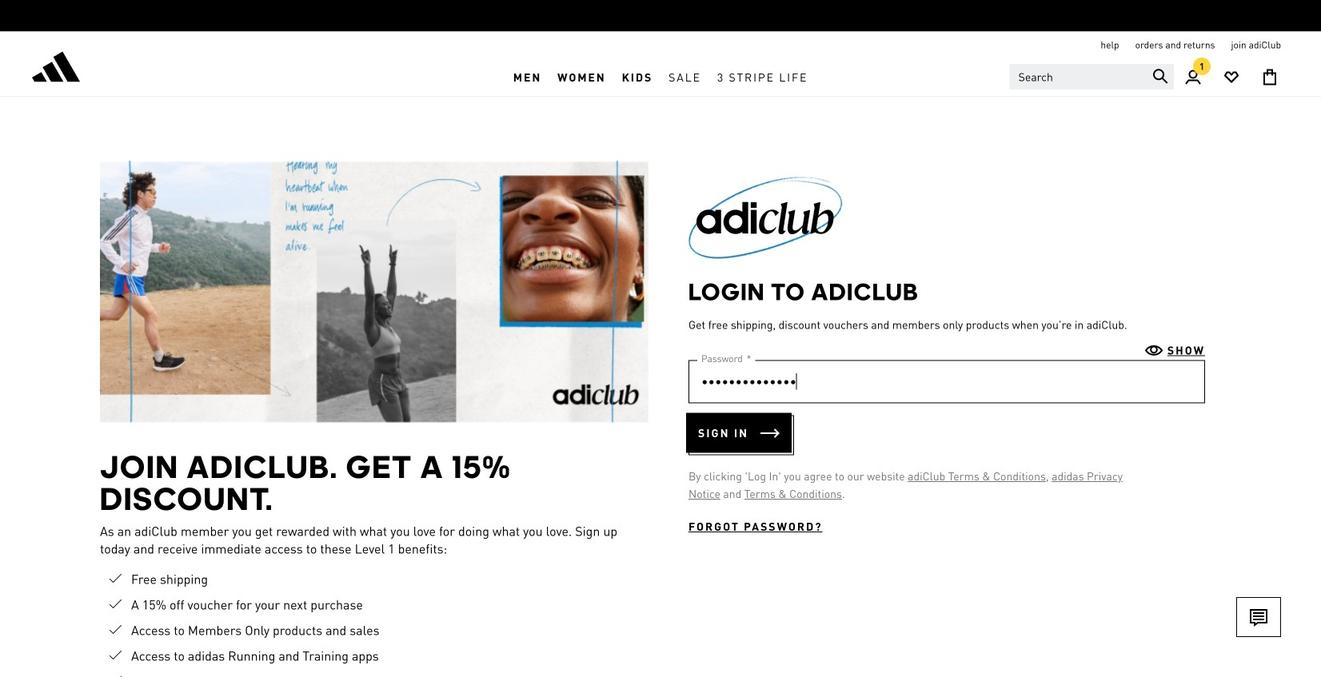 Task type: vqa. For each thing, say whether or not it's contained in the screenshot.
Main Navigation element
yes



Task type: locate. For each thing, give the bounding box(es) containing it.
top image image
[[673, 161, 859, 259]]



Task type: describe. For each thing, give the bounding box(es) containing it.
main navigation element
[[320, 58, 1002, 96]]

Search field
[[1010, 64, 1175, 90]]

Password password field
[[689, 360, 1206, 404]]

adiclub account portal teaser image
[[100, 161, 649, 423]]



